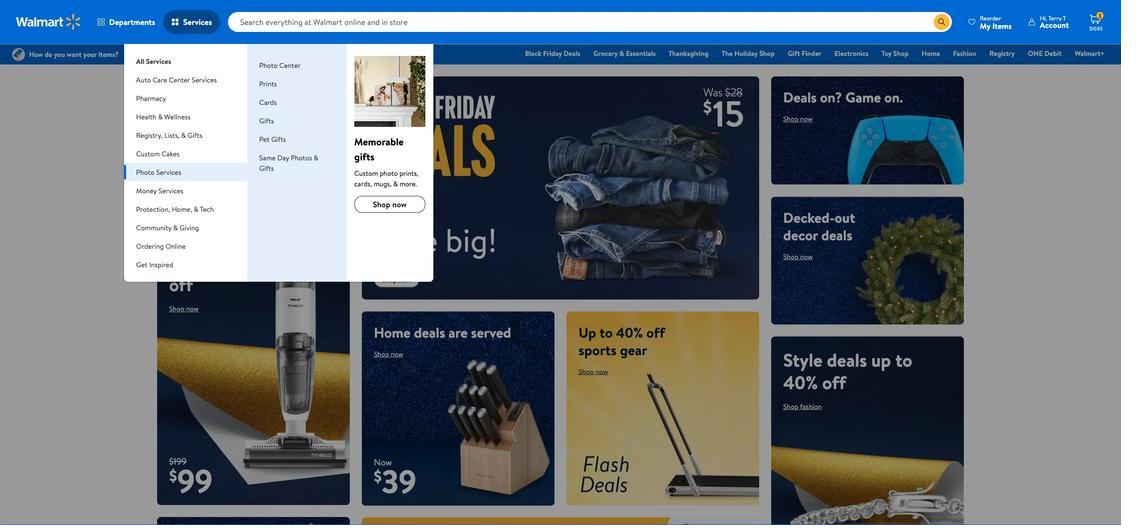 Task type: vqa. For each thing, say whether or not it's contained in the screenshot.
Shop for Up to 40% off sports gear
yes



Task type: locate. For each thing, give the bounding box(es) containing it.
thanksgiving
[[669, 49, 709, 58]]

served
[[471, 323, 511, 343]]

gifts
[[354, 150, 374, 164]]

$ inside the now $ 39
[[374, 466, 382, 488]]

health & wellness button
[[124, 108, 247, 126]]

electronics link
[[830, 48, 873, 59]]

center up high at the top left of page
[[169, 75, 190, 85]]

same
[[259, 153, 276, 163]]

all services link
[[124, 44, 247, 71]]

up inside home deals up to 30% off
[[169, 250, 189, 275]]

on?
[[820, 88, 842, 107]]

0 vertical spatial off
[[169, 272, 193, 298]]

departments
[[109, 17, 155, 28]]

protection, home, & tech button
[[124, 200, 247, 219]]

black friday deals
[[525, 49, 580, 58]]

Search search field
[[228, 12, 952, 32]]

friday
[[543, 49, 562, 58]]

community & giving button
[[124, 219, 247, 237]]

services
[[183, 17, 212, 28], [146, 56, 171, 66], [192, 75, 217, 85], [156, 167, 181, 177], [158, 186, 183, 196]]

shop
[[759, 49, 775, 58], [893, 49, 909, 58], [783, 114, 798, 124], [169, 132, 184, 141], [373, 199, 390, 210], [783, 252, 798, 262], [382, 275, 397, 285], [169, 304, 184, 314], [374, 350, 389, 359], [579, 367, 594, 377], [783, 402, 798, 412]]

giving
[[180, 223, 199, 233]]

0 horizontal spatial up
[[169, 250, 189, 275]]

shop for up to 40% off sports gear
[[579, 367, 594, 377]]

shop now link for decked-out decor deals
[[783, 252, 813, 262]]

gifts,
[[233, 88, 265, 107]]

services for all services
[[146, 56, 171, 66]]

deals inside home deals up to 30% off
[[221, 227, 261, 252]]

& inside registry, lists, & gifts dropdown button
[[181, 130, 186, 140]]

prints
[[259, 79, 277, 89]]

was dollar $199, now dollar 99 group
[[157, 456, 213, 506]]

custom down 'registry,'
[[136, 149, 160, 159]]

gifts right pet
[[271, 134, 286, 144]]

day
[[277, 153, 289, 163]]

& left tech
[[194, 204, 198, 214]]

0 vertical spatial photo
[[259, 60, 278, 70]]

grocery & essentials link
[[589, 48, 660, 59]]

& right grocery
[[619, 49, 624, 58]]

now $ 39
[[374, 457, 416, 504]]

40% inside style deals up to 40% off
[[783, 370, 818, 395]]

photo
[[380, 168, 398, 178]]

all services
[[136, 56, 171, 66]]

services right the all
[[146, 56, 171, 66]]

off inside home deals up to 30% off
[[169, 272, 193, 298]]

services down cakes
[[156, 167, 181, 177]]

shop for home deals are served
[[374, 350, 389, 359]]

custom up cards,
[[354, 168, 378, 178]]

auto care center services button
[[124, 71, 247, 89]]

0 horizontal spatial deals
[[564, 49, 580, 58]]

save big!
[[374, 218, 497, 262]]

custom cakes button
[[124, 145, 247, 163]]

gifts down same
[[259, 163, 274, 173]]

home,
[[172, 204, 192, 214]]

1 vertical spatial home
[[169, 227, 216, 252]]

1 vertical spatial deals
[[783, 88, 817, 107]]

& inside community & giving dropdown button
[[173, 223, 178, 233]]

1 horizontal spatial 40%
[[783, 370, 818, 395]]

2 horizontal spatial off
[[822, 370, 846, 395]]

2 vertical spatial off
[[822, 370, 846, 395]]

0 horizontal spatial $
[[169, 465, 177, 487]]

1 horizontal spatial custom
[[354, 168, 378, 178]]

0 vertical spatial to
[[193, 250, 210, 275]]

to inside style deals up to 40% off
[[895, 348, 912, 373]]

now for home deals up to 30% off
[[186, 304, 199, 314]]

photo for photo services
[[136, 167, 154, 177]]

health
[[136, 112, 156, 122]]

ordering online
[[136, 241, 186, 251]]

shop now
[[783, 114, 813, 124], [169, 132, 199, 141], [373, 199, 407, 210], [783, 252, 813, 262], [382, 275, 412, 285], [169, 304, 199, 314], [374, 350, 403, 359], [579, 367, 608, 377]]

services up 'protection, home, & tech'
[[158, 186, 183, 196]]

up inside style deals up to 40% off
[[871, 348, 891, 373]]

photo up prints link on the left top
[[259, 60, 278, 70]]

1 vertical spatial 40%
[[783, 370, 818, 395]]

1 horizontal spatial home
[[374, 323, 411, 343]]

deals right friday
[[564, 49, 580, 58]]

custom
[[136, 149, 160, 159], [354, 168, 378, 178]]

essentials
[[626, 49, 656, 58]]

1 vertical spatial center
[[169, 75, 190, 85]]

memorable
[[354, 135, 404, 149]]

money
[[136, 186, 157, 196]]

40% inside up to 40% off sports gear
[[616, 323, 643, 343]]

services inside dropdown button
[[192, 75, 217, 85]]

style
[[783, 348, 823, 373]]

photo services image
[[354, 56, 425, 127]]

up
[[169, 250, 189, 275], [871, 348, 891, 373]]

auto
[[136, 75, 151, 85]]

& right "health"
[[158, 112, 163, 122]]

pharmacy
[[136, 93, 166, 103]]

home inside home deals up to 30% off
[[169, 227, 216, 252]]

debit
[[1045, 49, 1062, 58]]

photo services button
[[124, 163, 247, 182]]

shop now link
[[783, 114, 813, 124], [169, 132, 199, 141], [354, 196, 425, 213], [783, 252, 813, 262], [374, 272, 420, 288], [169, 304, 199, 314], [374, 350, 403, 359], [579, 367, 608, 377]]

0 horizontal spatial to
[[193, 250, 210, 275]]

1 horizontal spatial $
[[374, 466, 382, 488]]

deals left 'on?' in the top of the page
[[783, 88, 817, 107]]

black
[[525, 49, 542, 58]]

& right lists,
[[181, 130, 186, 140]]

now for high tech gifts, huge savings
[[186, 132, 199, 141]]

0 horizontal spatial photo
[[136, 167, 154, 177]]

2 horizontal spatial home
[[922, 49, 940, 58]]

now dollar 39 null group
[[362, 457, 416, 507]]

shop now link for save big!
[[374, 272, 420, 288]]

1 vertical spatial to
[[600, 323, 613, 343]]

deals inside style deals up to 40% off
[[827, 348, 867, 373]]

home
[[922, 49, 940, 58], [169, 227, 216, 252], [374, 323, 411, 343]]

now for decked-out decor deals
[[800, 252, 813, 262]]

now
[[374, 457, 392, 469]]

terry
[[1048, 14, 1062, 22]]

40% up shop fashion link
[[783, 370, 818, 395]]

now for save big!
[[399, 275, 412, 285]]

memorable gifts custom photo prints, cards, mugs, & more.
[[354, 135, 419, 189]]

style deals up to 40% off
[[783, 348, 912, 395]]

ordering online button
[[124, 237, 247, 256]]

0 vertical spatial custom
[[136, 149, 160, 159]]

services up tech
[[192, 75, 217, 85]]

0 horizontal spatial home
[[169, 227, 216, 252]]

& right photos
[[314, 153, 318, 163]]

& inside grocery & essentials link
[[619, 49, 624, 58]]

photo up money
[[136, 167, 154, 177]]

community
[[136, 223, 172, 233]]

high
[[169, 88, 199, 107]]

are
[[449, 323, 468, 343]]

off
[[169, 272, 193, 298], [646, 323, 665, 343], [822, 370, 846, 395]]

0 vertical spatial 40%
[[616, 323, 643, 343]]

photo inside dropdown button
[[136, 167, 154, 177]]

& down "photo"
[[393, 179, 398, 189]]

1 horizontal spatial deals
[[783, 88, 817, 107]]

2 horizontal spatial to
[[895, 348, 912, 373]]

auto care center services
[[136, 75, 217, 85]]

0 vertical spatial deals
[[564, 49, 580, 58]]

services up all services link
[[183, 17, 212, 28]]

photos
[[291, 153, 312, 163]]

Walmart Site-Wide search field
[[228, 12, 952, 32]]

photo services
[[136, 167, 181, 177]]

to inside up to 40% off sports gear
[[600, 323, 613, 343]]

&
[[619, 49, 624, 58], [158, 112, 163, 122], [181, 130, 186, 140], [314, 153, 318, 163], [393, 179, 398, 189], [194, 204, 198, 214], [173, 223, 178, 233]]

home deals up to 30% off
[[169, 227, 261, 298]]

& left giving
[[173, 223, 178, 233]]

1 vertical spatial custom
[[354, 168, 378, 178]]

40% right up
[[616, 323, 643, 343]]

0 vertical spatial up
[[169, 250, 189, 275]]

to for home
[[193, 250, 210, 275]]

$ inside $199 $ 99
[[169, 465, 177, 487]]

1 horizontal spatial up
[[871, 348, 891, 373]]

0 vertical spatial center
[[279, 60, 301, 70]]

0 horizontal spatial center
[[169, 75, 190, 85]]

& inside protection, home, & tech dropdown button
[[194, 204, 198, 214]]

off inside style deals up to 40% off
[[822, 370, 846, 395]]

shop now link for up to 40% off sports gear
[[579, 367, 608, 377]]

1 horizontal spatial to
[[600, 323, 613, 343]]

to inside home deals up to 30% off
[[193, 250, 210, 275]]

shop now for save big!
[[382, 275, 412, 285]]

lists,
[[164, 130, 180, 140]]

custom inside memorable gifts custom photo prints, cards, mugs, & more.
[[354, 168, 378, 178]]

services for photo services
[[156, 167, 181, 177]]

center
[[279, 60, 301, 70], [169, 75, 190, 85]]

deals for home deals are served
[[414, 323, 445, 343]]

2 vertical spatial to
[[895, 348, 912, 373]]

money services button
[[124, 182, 247, 200]]

shop for high tech gifts, huge savings
[[169, 132, 184, 141]]

0 horizontal spatial off
[[169, 272, 193, 298]]

shop for decked-out decor deals
[[783, 252, 798, 262]]

deals
[[564, 49, 580, 58], [783, 88, 817, 107]]

off for style deals up to 40% off
[[822, 370, 846, 395]]

shop now for home deals up to 30% off
[[169, 304, 199, 314]]

to for style
[[895, 348, 912, 373]]

shop now for deals on? game on.
[[783, 114, 813, 124]]

2 vertical spatial home
[[374, 323, 411, 343]]

gifts down health & wellness dropdown button
[[188, 130, 202, 140]]

shop for home deals up to 30% off
[[169, 304, 184, 314]]

1 vertical spatial photo
[[136, 167, 154, 177]]

deals
[[821, 225, 852, 245], [221, 227, 261, 252], [414, 323, 445, 343], [827, 348, 867, 373]]

1 vertical spatial off
[[646, 323, 665, 343]]

0 horizontal spatial 40%
[[616, 323, 643, 343]]

1 vertical spatial up
[[871, 348, 891, 373]]

registry,
[[136, 130, 163, 140]]

mugs,
[[374, 179, 392, 189]]

services for money services
[[158, 186, 183, 196]]

ordering
[[136, 241, 164, 251]]

center up huge
[[279, 60, 301, 70]]

up to 40% off sports gear
[[579, 323, 665, 360]]

$ for 39
[[374, 466, 382, 488]]

gifts inside registry, lists, & gifts dropdown button
[[188, 130, 202, 140]]

walmart+
[[1075, 49, 1105, 58]]

1 horizontal spatial off
[[646, 323, 665, 343]]

up
[[579, 323, 596, 343]]

fashion link
[[949, 48, 981, 59]]

1 horizontal spatial photo
[[259, 60, 278, 70]]

0 vertical spatial home
[[922, 49, 940, 58]]

0 horizontal spatial custom
[[136, 149, 160, 159]]



Task type: describe. For each thing, give the bounding box(es) containing it.
off inside up to 40% off sports gear
[[646, 323, 665, 343]]

pet gifts
[[259, 134, 286, 144]]

one debit link
[[1023, 48, 1066, 59]]

shop for style deals up to 40% off
[[783, 402, 798, 412]]

up for home deals up to 30% off
[[169, 250, 189, 275]]

money services
[[136, 186, 183, 196]]

prints,
[[399, 168, 419, 178]]

registry, lists, & gifts
[[136, 130, 202, 140]]

shop for save big!
[[382, 275, 397, 285]]

inspired
[[149, 260, 173, 270]]

same day photos & gifts
[[259, 153, 318, 173]]

30%
[[214, 250, 247, 275]]

gift finder link
[[783, 48, 826, 59]]

99
[[177, 459, 213, 503]]

registry
[[989, 49, 1015, 58]]

registry link
[[985, 48, 1019, 59]]

hi,
[[1040, 14, 1047, 22]]

health & wellness
[[136, 112, 190, 122]]

fashion
[[953, 49, 976, 58]]

$199
[[169, 456, 187, 468]]

shop now for up to 40% off sports gear
[[579, 367, 608, 377]]

now for deals on? game on.
[[800, 114, 813, 124]]

& inside health & wellness dropdown button
[[158, 112, 163, 122]]

save
[[374, 218, 438, 262]]

cakes
[[162, 149, 180, 159]]

deals for home deals up to 30% off
[[221, 227, 261, 252]]

home for 99
[[169, 227, 216, 252]]

custom inside dropdown button
[[136, 149, 160, 159]]

& inside memorable gifts custom photo prints, cards, mugs, & more.
[[393, 179, 398, 189]]

services button
[[163, 10, 220, 34]]

protection, home, & tech
[[136, 204, 214, 214]]

reorder my items
[[980, 14, 1012, 31]]

get inspired
[[136, 260, 173, 270]]

1 horizontal spatial center
[[279, 60, 301, 70]]

gift finder
[[788, 49, 821, 58]]

shop now for high tech gifts, huge savings
[[169, 132, 199, 141]]

cards
[[259, 97, 277, 107]]

deals on? game on.
[[783, 88, 903, 107]]

now for home deals are served
[[391, 350, 403, 359]]

$ for 99
[[169, 465, 177, 487]]

walmart image
[[16, 14, 81, 30]]

$199 $ 99
[[169, 456, 213, 503]]

care
[[153, 75, 167, 85]]

pharmacy button
[[124, 89, 247, 108]]

thanksgiving link
[[664, 48, 713, 59]]

photo for photo center
[[259, 60, 278, 70]]

same day photos & gifts link
[[259, 153, 318, 173]]

home deals are served
[[374, 323, 511, 343]]

center inside auto care center services dropdown button
[[169, 75, 190, 85]]

account
[[1040, 20, 1069, 31]]

search icon image
[[938, 18, 946, 26]]

home for 39
[[374, 323, 411, 343]]

gift
[[788, 49, 800, 58]]

up for style deals up to 40% off
[[871, 348, 891, 373]]

services inside popup button
[[183, 17, 212, 28]]

deals inside the decked-out decor deals
[[821, 225, 852, 245]]

custom cakes
[[136, 149, 180, 159]]

all
[[136, 56, 144, 66]]

cards,
[[354, 179, 372, 189]]

pet
[[259, 134, 270, 144]]

one debit
[[1028, 49, 1062, 58]]

online
[[165, 241, 186, 251]]

39
[[382, 460, 416, 504]]

registry, lists, & gifts button
[[124, 126, 247, 145]]

prints link
[[259, 79, 277, 89]]

gear
[[620, 341, 647, 360]]

more.
[[400, 179, 417, 189]]

the
[[722, 49, 733, 58]]

the holiday shop
[[722, 49, 775, 58]]

pet gifts link
[[259, 134, 286, 144]]

shop now link for high tech gifts, huge savings
[[169, 132, 199, 141]]

now for up to 40% off sports gear
[[595, 367, 608, 377]]

hi, terry t account
[[1040, 14, 1069, 31]]

shop for deals on? game on.
[[783, 114, 798, 124]]

on.
[[884, 88, 903, 107]]

shop now link for home deals are served
[[374, 350, 403, 359]]

& inside same day photos & gifts
[[314, 153, 318, 163]]

shop now link for deals on? game on.
[[783, 114, 813, 124]]

electronics
[[834, 49, 868, 58]]

holiday
[[734, 49, 758, 58]]

black friday deals link
[[521, 48, 585, 59]]

my
[[980, 20, 990, 31]]

shop fashion link
[[783, 402, 822, 412]]

deals for style deals up to 40% off
[[827, 348, 867, 373]]

gifts link
[[259, 116, 274, 126]]

community & giving
[[136, 223, 199, 233]]

photo center link
[[259, 60, 301, 70]]

big!
[[445, 218, 497, 262]]

gifts inside same day photos & gifts
[[259, 163, 274, 173]]

the holiday shop link
[[717, 48, 779, 59]]

items
[[992, 20, 1012, 31]]

high tech gifts, huge savings
[[169, 88, 298, 125]]

tech
[[202, 88, 229, 107]]

one
[[1028, 49, 1043, 58]]

shop now for home deals are served
[[374, 350, 403, 359]]

wellness
[[164, 112, 190, 122]]

shop now for decked-out decor deals
[[783, 252, 813, 262]]

walmart+ link
[[1070, 48, 1109, 59]]

shop now link for home deals up to 30% off
[[169, 304, 199, 314]]

$10.93
[[1089, 25, 1103, 32]]

sports
[[579, 341, 617, 360]]

off for home deals up to 30% off
[[169, 272, 193, 298]]

gifts down cards "link"
[[259, 116, 274, 126]]



